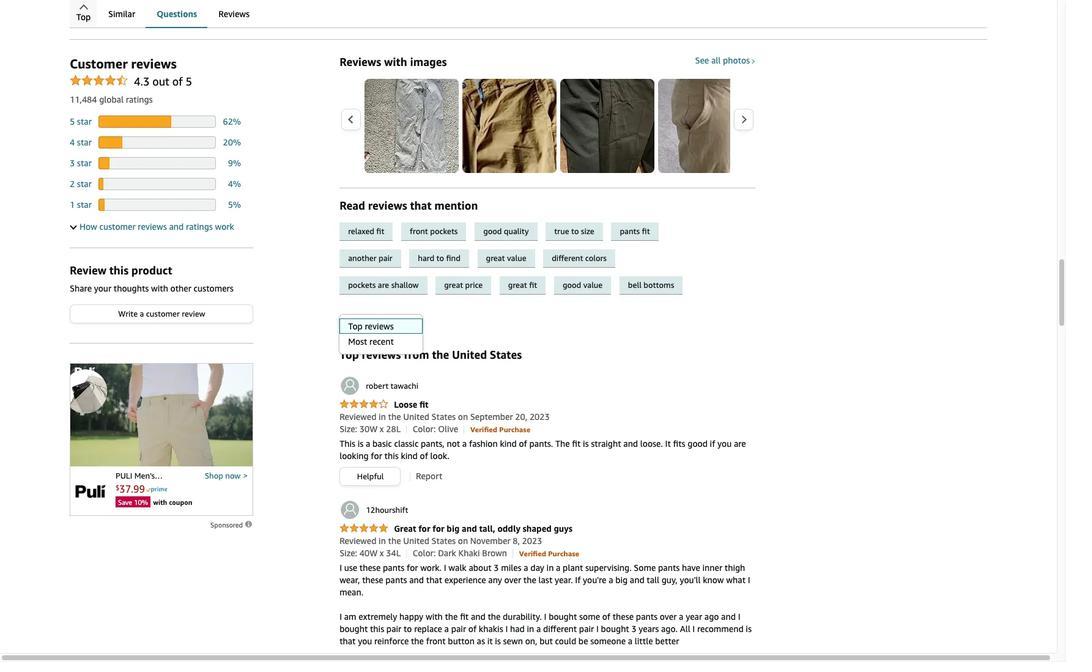 Task type: describe. For each thing, give the bounding box(es) containing it.
fit for great fit
[[529, 280, 537, 290]]

review
[[70, 264, 107, 277]]

3 star link
[[70, 158, 92, 168]]

fit for pants fit
[[642, 226, 650, 236]]

i right what
[[748, 576, 751, 586]]

khakis
[[479, 624, 504, 635]]

is left straight
[[583, 439, 589, 449]]

colors
[[586, 253, 607, 263]]

1 horizontal spatial with
[[384, 55, 407, 69]]

pair down 'some'
[[579, 624, 594, 635]]

9%
[[228, 158, 241, 168]]

0 horizontal spatial | image
[[407, 426, 407, 434]]

states for november
[[432, 536, 456, 547]]

top reviews
[[345, 317, 381, 325]]

for inside 'i use these pants for work. i walk about 3 miles a day in a plant supervising.  some pants have inner thigh wear, these pants and that experience any over the last year.  if you're a big and tall guy, you'll know what i mean.'
[[407, 563, 418, 574]]

a left little
[[628, 637, 633, 647]]

star for 1 star
[[77, 199, 92, 210]]

of right out
[[172, 75, 183, 88]]

to inside i am extremely happy with the fit and the durability. i bought some of these pants over a year ago and i bought this pair to replace a pair of khakis i had in a different pair i bought 3 years ago. all i recommend is that you reinforce the front button as it is sewn on, but could be someone a little better
[[404, 624, 412, 635]]

2 star link
[[70, 179, 92, 189]]

reviews for top reviews most recent
[[365, 322, 394, 332]]

ago.
[[662, 624, 678, 635]]

4 star
[[70, 137, 92, 147]]

and inside this is a basic classic pants, not a fashion kind of pants.  the fit is straight and loose. it fits good if you are looking for this kind of look.
[[624, 439, 638, 449]]

4.3
[[134, 75, 150, 88]]

reviews for customer reviews
[[131, 56, 177, 72]]

robert tawachi
[[366, 382, 419, 391]]

mean.
[[340, 588, 364, 598]]

x for 30w
[[380, 424, 384, 435]]

1 vertical spatial these
[[362, 576, 383, 586]]

in down the loose fit link
[[379, 412, 386, 423]]

1 | image from the left
[[407, 550, 407, 559]]

4% link
[[228, 179, 241, 189]]

for up reviewed in the united states on november 8, 2023
[[433, 524, 445, 535]]

12hourshift link
[[340, 500, 408, 521]]

5 star link
[[70, 116, 92, 127]]

4%
[[228, 179, 241, 189]]

a up 'on,'
[[537, 624, 541, 635]]

pair up reinforce
[[387, 624, 402, 635]]

i left am
[[340, 612, 342, 623]]

the up khakis
[[488, 612, 501, 623]]

pants.
[[530, 439, 553, 449]]

pants fit link
[[612, 223, 665, 241]]

front pockets link
[[402, 223, 475, 241]]

great for for big and tall, oddly shaped guys link
[[340, 524, 573, 535]]

customer
[[70, 56, 128, 72]]

true to size link
[[546, 223, 612, 241]]

in up size: 40w x 34l
[[379, 536, 386, 547]]

a left day
[[524, 563, 529, 574]]

pair right another
[[379, 253, 393, 263]]

good for good quality
[[484, 226, 502, 236]]

other
[[170, 283, 192, 294]]

a up year.
[[556, 563, 561, 574]]

2023 for reviewed in the united states on september 20, 2023
[[530, 412, 550, 423]]

pockets are shallow
[[348, 280, 419, 290]]

share
[[70, 283, 92, 294]]

a left basic
[[366, 439, 370, 449]]

robert tawachi link
[[340, 376, 419, 397]]

star for 4 star
[[77, 137, 92, 147]]

looking
[[340, 451, 369, 462]]

november
[[470, 536, 511, 547]]

reviewed for 30w
[[340, 412, 377, 423]]

basic
[[373, 439, 392, 449]]

color: olive
[[413, 424, 458, 435]]

as
[[477, 637, 485, 647]]

purchase for pants.
[[500, 426, 531, 435]]

i left walk
[[444, 563, 446, 574]]

look.
[[431, 451, 450, 462]]

great fit
[[508, 280, 537, 290]]

a right not
[[463, 439, 467, 449]]

the up 28l
[[388, 412, 401, 423]]

progress bar for 5 star
[[99, 116, 216, 128]]

review
[[182, 309, 205, 319]]

replace
[[414, 624, 442, 635]]

2 horizontal spatial | image
[[464, 426, 465, 434]]

value for great value
[[507, 253, 527, 263]]

you inside i am extremely happy with the fit and the durability. i bought some of these pants over a year ago and i bought this pair to replace a pair of khakis i had in a different pair i bought 3 years ago. all i recommend is that you reinforce the front button as it is sewn on, but could be someone a little better
[[358, 637, 372, 647]]

top reviews option
[[339, 319, 423, 334]]

and left "tall,"
[[462, 524, 477, 535]]

20%
[[223, 137, 241, 147]]

write a customer review link
[[70, 305, 253, 323]]

guy,
[[662, 576, 678, 586]]

and up recommend
[[722, 612, 736, 623]]

good value link
[[554, 277, 620, 295]]

color: for pants,
[[413, 424, 436, 435]]

the right from
[[432, 348, 449, 362]]

5 star
[[70, 116, 92, 127]]

4
[[70, 137, 75, 147]]

pants,
[[421, 439, 445, 449]]

big inside 'i use these pants for work. i walk about 3 miles a day in a plant supervising.  some pants have inner thigh wear, these pants and that experience any over the last year.  if you're a big and tall guy, you'll know what i mean.'
[[616, 576, 628, 586]]

top reviews from the united states
[[340, 348, 522, 362]]

if
[[710, 439, 716, 449]]

a right the write
[[140, 309, 144, 319]]

this
[[340, 439, 356, 449]]

customer reviews
[[70, 56, 177, 72]]

with inside review this product share your thoughts with other customers
[[151, 283, 168, 294]]

bottoms
[[644, 280, 675, 290]]

over inside 'i use these pants for work. i walk about 3 miles a day in a plant supervising.  some pants have inner thigh wear, these pants and that experience any over the last year.  if you're a big and tall guy, you'll know what i mean.'
[[505, 576, 522, 586]]

another pair link
[[340, 250, 410, 268]]

i up recommend
[[738, 612, 741, 623]]

another pair
[[348, 253, 393, 263]]

size
[[581, 226, 595, 236]]

fit inside this is a basic classic pants, not a fashion kind of pants.  the fit is straight and loose. it fits good if you are looking for this kind of look.
[[572, 439, 581, 449]]

1 star link
[[70, 199, 92, 210]]

0 horizontal spatial kind
[[401, 451, 418, 462]]

great for great fit
[[508, 280, 527, 290]]

1 vertical spatial 5
[[70, 116, 75, 127]]

are inside "link"
[[378, 280, 389, 290]]

fashion
[[469, 439, 498, 449]]

color: dark khaki brown
[[413, 549, 507, 559]]

hard to find link
[[410, 250, 478, 268]]

united for fit
[[403, 412, 430, 423]]

i right all
[[693, 624, 695, 635]]

how
[[80, 222, 97, 232]]

verified for september
[[471, 426, 498, 435]]

size: for size: 40w x 34l
[[340, 549, 357, 559]]

different colors
[[552, 253, 607, 263]]

top for top reviews most recent
[[348, 322, 363, 332]]

1 horizontal spatial | image
[[410, 473, 410, 482]]

good value
[[563, 280, 603, 290]]

0 vertical spatial states
[[490, 348, 522, 362]]

how customer reviews and ratings work
[[80, 222, 234, 232]]

great for great price
[[444, 280, 463, 290]]

of right 'some'
[[603, 612, 611, 623]]

1
[[70, 199, 75, 210]]

of down the pants,
[[420, 451, 428, 462]]

size: for size: 30w x 28l
[[340, 424, 357, 435]]

pair up the button
[[451, 624, 466, 635]]

loose.
[[641, 439, 663, 449]]

reinforce
[[375, 637, 409, 647]]

top reviews link
[[340, 319, 423, 334]]

a left year
[[679, 612, 684, 623]]

reviewed for 40w
[[340, 536, 377, 547]]

i down 'some'
[[597, 624, 599, 635]]

3 star
[[70, 158, 92, 168]]

is right this
[[358, 439, 364, 449]]

oddly
[[498, 524, 521, 535]]

product
[[131, 264, 172, 277]]

progress bar for 4 star
[[99, 136, 216, 149]]

for right great
[[419, 524, 431, 535]]

2 | image from the left
[[513, 550, 514, 559]]

3 inside i am extremely happy with the fit and the durability. i bought some of these pants over a year ago and i bought this pair to replace a pair of khakis i had in a different pair i bought 3 years ago. all i recommend is that you reinforce the front button as it is sewn on, but could be someone a little better
[[632, 624, 637, 635]]

year
[[686, 612, 703, 623]]

3 inside 'i use these pants for work. i walk about 3 miles a day in a plant supervising.  some pants have inner thigh wear, these pants and that experience any over the last year.  if you're a big and tall guy, you'll know what i mean.'
[[494, 563, 499, 574]]

1 horizontal spatial pockets
[[430, 226, 458, 236]]

reviews inside dropdown button
[[138, 222, 167, 232]]

on for september
[[458, 412, 468, 423]]

star for 3 star
[[77, 158, 92, 168]]

a down supervising.
[[609, 576, 614, 586]]

top for top
[[76, 12, 91, 22]]

great fit link
[[500, 277, 554, 295]]

2 horizontal spatial bought
[[601, 624, 630, 635]]

0 horizontal spatial bought
[[340, 624, 368, 635]]

brown
[[482, 549, 507, 559]]

20,
[[515, 412, 528, 423]]

united for for
[[403, 536, 430, 547]]

most
[[348, 337, 367, 347]]

is right recommend
[[746, 624, 752, 635]]

most recent link
[[340, 334, 423, 350]]

0 vertical spatial these
[[360, 563, 381, 574]]

out
[[153, 75, 170, 88]]

list inside top reviews element
[[365, 79, 1067, 173]]

customers
[[194, 283, 234, 294]]

helpful link
[[340, 468, 400, 486]]

expand image
[[70, 223, 77, 230]]

dark
[[438, 549, 456, 559]]

great
[[394, 524, 416, 535]]

is right the it
[[495, 637, 501, 647]]

and down some
[[630, 576, 645, 586]]

0 vertical spatial that
[[410, 199, 432, 212]]

reviews for reviews with images
[[340, 55, 381, 69]]

12hourshift
[[366, 506, 408, 516]]

but
[[540, 637, 553, 647]]

0 vertical spatial united
[[452, 348, 487, 362]]

are inside this is a basic classic pants, not a fashion kind of pants.  the fit is straight and loose. it fits good if you are looking for this kind of look.
[[734, 439, 746, 449]]

of up the button
[[469, 624, 477, 635]]

experience
[[445, 576, 486, 586]]

1 horizontal spatial bought
[[549, 612, 577, 623]]

progress bar for 2 star
[[99, 178, 216, 190]]

i left use
[[340, 563, 342, 574]]

different inside 'different colors' link
[[552, 253, 584, 263]]

this inside this is a basic classic pants, not a fashion kind of pants.  the fit is straight and loose. it fits good if you are looking for this kind of look.
[[385, 451, 399, 462]]

1 vertical spatial customer
[[146, 309, 180, 319]]

hard
[[418, 253, 435, 263]]

had
[[510, 624, 525, 635]]

of left pants.
[[519, 439, 527, 449]]

the inside 'i use these pants for work. i walk about 3 miles a day in a plant supervising.  some pants have inner thigh wear, these pants and that experience any over the last year.  if you're a big and tall guy, you'll know what i mean.'
[[524, 576, 537, 586]]



Task type: vqa. For each thing, say whether or not it's contained in the screenshot.
- within the Only 9 left in stock - order soon. iRest SL Track Massage Chair Recliner, Full Body Massage…
no



Task type: locate. For each thing, give the bounding box(es) containing it.
states
[[490, 348, 522, 362], [432, 412, 456, 423], [432, 536, 456, 547]]

relaxed fit
[[348, 226, 385, 236]]

5 progress bar from the top
[[99, 199, 216, 211]]

reviews up out
[[131, 56, 177, 72]]

this inside i am extremely happy with the fit and the durability. i bought some of these pants over a year ago and i bought this pair to replace a pair of khakis i had in a different pair i bought 3 years ago. all i recommend is that you reinforce the front button as it is sewn on, but could be someone a little better
[[370, 624, 384, 635]]

0 vertical spatial verified purchase
[[471, 426, 531, 435]]

0 vertical spatial 3
[[70, 158, 75, 168]]

reviews up previous image
[[340, 55, 381, 69]]

over inside i am extremely happy with the fit and the durability. i bought some of these pants over a year ago and i bought this pair to replace a pair of khakis i had in a different pair i bought 3 years ago. all i recommend is that you reinforce the front button as it is sewn on, but could be someone a little better
[[660, 612, 677, 623]]

year.
[[555, 576, 573, 586]]

2
[[70, 179, 75, 189]]

1 horizontal spatial 5
[[186, 75, 192, 88]]

reviews for top reviews
[[358, 317, 381, 325]]

2 color: from the top
[[413, 549, 436, 559]]

to left 'size'
[[572, 226, 579, 236]]

2 reviewed from the top
[[340, 536, 377, 547]]

62% link
[[223, 116, 241, 127]]

reviews right questions
[[219, 9, 250, 19]]

good
[[484, 226, 502, 236], [563, 280, 582, 290], [688, 439, 708, 449]]

1 vertical spatial to
[[437, 253, 444, 263]]

verified purchase for 8,
[[519, 550, 580, 559]]

0 vertical spatial verified purchase link
[[471, 424, 531, 435]]

x left 28l
[[380, 424, 384, 435]]

report
[[416, 471, 443, 482]]

1 horizontal spatial great
[[486, 253, 505, 263]]

0 horizontal spatial 3
[[70, 158, 75, 168]]

5
[[186, 75, 192, 88], [70, 116, 75, 127]]

1 horizontal spatial verified
[[519, 550, 547, 559]]

the up the '34l'
[[388, 536, 401, 547]]

0 horizontal spatial good
[[484, 226, 502, 236]]

1 horizontal spatial to
[[437, 253, 444, 263]]

2023 down shaped in the bottom of the page
[[522, 536, 542, 547]]

good inside this is a basic classic pants, not a fashion kind of pants.  the fit is straight and loose. it fits good if you are looking for this kind of look.
[[688, 439, 708, 449]]

united right from
[[452, 348, 487, 362]]

1 vertical spatial you
[[358, 637, 372, 647]]

1 vertical spatial on
[[458, 536, 468, 547]]

verified up day
[[519, 550, 547, 559]]

with inside i am extremely happy with the fit and the durability. i bought some of these pants over a year ago and i bought this pair to replace a pair of khakis i had in a different pair i bought 3 years ago. all i recommend is that you reinforce the front button as it is sewn on, but could be someone a little better
[[426, 612, 443, 623]]

purchase up plant
[[548, 550, 580, 559]]

1 horizontal spatial kind
[[500, 439, 517, 449]]

shallow
[[391, 280, 419, 290]]

top reviews most recent
[[348, 322, 394, 347]]

5%
[[228, 199, 241, 210]]

fit inside 'relaxed fit' link
[[377, 226, 385, 236]]

star right 4
[[77, 137, 92, 147]]

0 horizontal spatial you
[[358, 637, 372, 647]]

0 vertical spatial good
[[484, 226, 502, 236]]

verified purchase link for 8,
[[519, 549, 580, 559]]

color: up the pants,
[[413, 424, 436, 435]]

0 vertical spatial over
[[505, 576, 522, 586]]

star for 5 star
[[77, 116, 92, 127]]

star up '4 star' link
[[77, 116, 92, 127]]

fit inside pants fit link
[[642, 226, 650, 236]]

1 x from the top
[[380, 424, 384, 435]]

4 progress bar from the top
[[99, 178, 216, 190]]

value down quality
[[507, 253, 527, 263]]

fit right loose
[[420, 400, 429, 410]]

be
[[579, 637, 588, 647]]

0 horizontal spatial to
[[404, 624, 412, 635]]

1 progress bar from the top
[[99, 116, 216, 128]]

1 vertical spatial front
[[426, 637, 446, 647]]

0 horizontal spatial are
[[378, 280, 389, 290]]

the down day
[[524, 576, 537, 586]]

0 vertical spatial ratings
[[126, 94, 153, 105]]

1 horizontal spatial are
[[734, 439, 746, 449]]

this is a basic classic pants, not a fashion kind of pants.  the fit is straight and loose. it fits good if you are looking for this kind of look.
[[340, 439, 746, 462]]

color: up work.
[[413, 549, 436, 559]]

0 vertical spatial different
[[552, 253, 584, 263]]

1 star from the top
[[77, 116, 92, 127]]

fit
[[377, 226, 385, 236], [642, 226, 650, 236], [529, 280, 537, 290], [420, 400, 429, 410], [572, 439, 581, 449], [460, 612, 469, 623]]

reviews up most recent link
[[365, 322, 394, 332]]

great price link
[[436, 277, 500, 295]]

verified for november
[[519, 550, 547, 559]]

pockets inside "link"
[[348, 280, 376, 290]]

great price
[[444, 280, 483, 290]]

1 vertical spatial verified purchase
[[519, 550, 580, 559]]

with down product
[[151, 283, 168, 294]]

0 vertical spatial color:
[[413, 424, 436, 435]]

1 vertical spatial this
[[385, 451, 399, 462]]

1 horizontal spatial over
[[660, 612, 677, 623]]

great down great value 'link'
[[508, 280, 527, 290]]

hard to find
[[418, 253, 461, 263]]

big up reviewed in the united states on november 8, 2023
[[447, 524, 460, 535]]

that inside i am extremely happy with the fit and the durability. i bought some of these pants over a year ago and i bought this pair to replace a pair of khakis i had in a different pair i bought 3 years ago. all i recommend is that you reinforce the front button as it is sewn on, but could be someone a little better
[[340, 637, 356, 647]]

2 vertical spatial that
[[340, 637, 356, 647]]

value down colors
[[584, 280, 603, 290]]

united down loose fit
[[403, 412, 430, 423]]

0 vertical spatial are
[[378, 280, 389, 290]]

1 size: from the top
[[340, 424, 357, 435]]

reviews up 'relaxed fit' link
[[368, 199, 407, 212]]

2 progress bar from the top
[[99, 136, 216, 149]]

to for true
[[572, 226, 579, 236]]

am
[[344, 612, 357, 623]]

previous image
[[348, 115, 354, 125]]

fit for relaxed fit
[[377, 226, 385, 236]]

2023
[[530, 412, 550, 423], [522, 536, 542, 547]]

2023 right 20, in the left bottom of the page
[[530, 412, 550, 423]]

these up someone
[[613, 612, 634, 623]]

purchase for a
[[548, 550, 580, 559]]

1 vertical spatial over
[[660, 612, 677, 623]]

that up front pockets
[[410, 199, 432, 212]]

different up the could
[[543, 624, 577, 635]]

and down work.
[[410, 576, 424, 586]]

2 vertical spatial these
[[613, 612, 634, 623]]

2 on from the top
[[458, 536, 468, 547]]

fit up bell bottoms
[[642, 226, 650, 236]]

5 right out
[[186, 75, 192, 88]]

star right 1
[[77, 199, 92, 210]]

bought up someone
[[601, 624, 630, 635]]

2 vertical spatial this
[[370, 624, 384, 635]]

you're
[[583, 576, 607, 586]]

0 vertical spatial big
[[447, 524, 460, 535]]

x
[[380, 424, 384, 435], [380, 549, 384, 559]]

1 vertical spatial verified
[[519, 550, 547, 559]]

1 vertical spatial 2023
[[522, 536, 542, 547]]

2 vertical spatial states
[[432, 536, 456, 547]]

size: up use
[[340, 549, 357, 559]]

different down true
[[552, 253, 584, 263]]

size: up this
[[340, 424, 357, 435]]

2 x from the top
[[380, 549, 384, 559]]

3 up 'any'
[[494, 563, 499, 574]]

| image right 28l
[[407, 426, 407, 434]]

shaped
[[523, 524, 552, 535]]

1 vertical spatial verified purchase link
[[519, 549, 580, 559]]

star for 2 star
[[77, 179, 92, 189]]

i left the had
[[506, 624, 508, 635]]

| image
[[407, 550, 407, 559], [513, 550, 514, 559]]

1 vertical spatial good
[[563, 280, 582, 290]]

| image down 8, at left bottom
[[513, 550, 514, 559]]

2 vertical spatial 3
[[632, 624, 637, 635]]

you inside this is a basic classic pants, not a fashion kind of pants.  the fit is straight and loose. it fits good if you are looking for this kind of look.
[[718, 439, 732, 449]]

2 horizontal spatial with
[[426, 612, 443, 623]]

1 vertical spatial x
[[380, 549, 384, 559]]

0 vertical spatial with
[[384, 55, 407, 69]]

2 horizontal spatial great
[[508, 280, 527, 290]]

review this product share your thoughts with other customers
[[70, 264, 234, 294]]

fit right the
[[572, 439, 581, 449]]

1 reviewed from the top
[[340, 412, 377, 423]]

0 horizontal spatial purchase
[[500, 426, 531, 435]]

kind
[[500, 439, 517, 449], [401, 451, 418, 462]]

2 horizontal spatial 3
[[632, 624, 637, 635]]

top for top reviews from the united states
[[340, 348, 359, 362]]

progress bar for 1 star
[[99, 199, 216, 211]]

1 vertical spatial are
[[734, 439, 746, 449]]

top for top reviews
[[345, 317, 356, 325]]

size: 30w x 28l
[[340, 424, 401, 435]]

olive
[[438, 424, 458, 435]]

this up thoughts
[[109, 264, 129, 277]]

the
[[556, 439, 570, 449]]

fit down great value 'link'
[[529, 280, 537, 290]]

28l
[[386, 424, 401, 435]]

you left reinforce
[[358, 637, 372, 647]]

kind right fashion
[[500, 439, 517, 449]]

value for good value
[[584, 280, 603, 290]]

the up the button
[[445, 612, 458, 623]]

0 horizontal spatial 5
[[70, 116, 75, 127]]

reviews up most
[[358, 317, 381, 325]]

ago
[[705, 612, 719, 623]]

top inside top reviews most recent
[[348, 322, 363, 332]]

1 vertical spatial value
[[584, 280, 603, 290]]

1 horizontal spatial | image
[[513, 550, 514, 559]]

with left images
[[384, 55, 407, 69]]

ratings inside dropdown button
[[186, 222, 213, 232]]

on up color: dark khaki brown
[[458, 536, 468, 547]]

that inside 'i use these pants for work. i walk about 3 miles a day in a plant supervising.  some pants have inner thigh wear, these pants and that experience any over the last year.  if you're a big and tall guy, you'll know what i mean.'
[[426, 576, 443, 586]]

0 vertical spatial purchase
[[500, 426, 531, 435]]

to down the happy
[[404, 624, 412, 635]]

bell bottoms
[[628, 280, 675, 290]]

1 horizontal spatial value
[[584, 280, 603, 290]]

reviews down recent
[[362, 348, 401, 362]]

great inside 'link'
[[486, 253, 505, 263]]

to
[[572, 226, 579, 236], [437, 253, 444, 263], [404, 624, 412, 635]]

tawachi
[[391, 382, 419, 391]]

1 color: from the top
[[413, 424, 436, 435]]

1 vertical spatial size:
[[340, 549, 357, 559]]

0 vertical spatial this
[[109, 264, 129, 277]]

all
[[680, 624, 691, 635]]

on up olive
[[458, 412, 468, 423]]

2 star from the top
[[77, 137, 92, 147]]

0 vertical spatial kind
[[500, 439, 517, 449]]

this down basic
[[385, 451, 399, 462]]

that down am
[[340, 637, 356, 647]]

good quality link
[[475, 223, 546, 241]]

extremely
[[359, 612, 397, 623]]

size:
[[340, 424, 357, 435], [340, 549, 357, 559]]

2023 for reviewed in the united states on november 8, 2023
[[522, 536, 542, 547]]

1 horizontal spatial 3
[[494, 563, 499, 574]]

verified purchase down september
[[471, 426, 531, 435]]

and up khakis
[[471, 612, 486, 623]]

could
[[555, 637, 577, 647]]

fit for loose fit
[[420, 400, 429, 410]]

size: 40w x 34l
[[340, 549, 401, 559]]

about
[[469, 563, 492, 574]]

this inside review this product share your thoughts with other customers
[[109, 264, 129, 277]]

write
[[118, 309, 138, 319]]

durability.
[[503, 612, 542, 623]]

to for hard
[[437, 253, 444, 263]]

sponsored
[[211, 521, 245, 529]]

in inside i am extremely happy with the fit and the durability. i bought some of these pants over a year ago and i bought this pair to replace a pair of khakis i had in a different pair i bought 3 years ago. all i recommend is that you reinforce the front button as it is sewn on, but could be someone a little better
[[527, 624, 534, 635]]

30w
[[360, 424, 378, 435]]

some
[[634, 563, 656, 574]]

verified purchase for 20,
[[471, 426, 531, 435]]

star right "2"
[[77, 179, 92, 189]]

0 vertical spatial front
[[410, 226, 428, 236]]

someone
[[591, 637, 626, 647]]

| image right the '34l'
[[407, 550, 407, 559]]

2 vertical spatial good
[[688, 439, 708, 449]]

fit right relaxed
[[377, 226, 385, 236]]

it
[[666, 439, 671, 449]]

1 horizontal spatial customer
[[146, 309, 180, 319]]

5 star from the top
[[77, 199, 92, 210]]

bought up the could
[[549, 612, 577, 623]]

pants inside i am extremely happy with the fit and the durability. i bought some of these pants over a year ago and i bought this pair to replace a pair of khakis i had in a different pair i bought 3 years ago. all i recommend is that you reinforce the front button as it is sewn on, but could be someone a little better
[[636, 612, 658, 623]]

a right replace
[[445, 624, 449, 635]]

2 vertical spatial with
[[426, 612, 443, 623]]

0 vertical spatial reviews
[[219, 9, 250, 19]]

0 horizontal spatial with
[[151, 283, 168, 294]]

any
[[489, 576, 502, 586]]

color: for work.
[[413, 549, 436, 559]]

little
[[635, 637, 653, 647]]

3 star from the top
[[77, 158, 92, 168]]

0 horizontal spatial ratings
[[126, 94, 153, 105]]

states for september
[[432, 412, 456, 423]]

with up replace
[[426, 612, 443, 623]]

1 vertical spatial states
[[432, 412, 456, 423]]

ratings down 4.3
[[126, 94, 153, 105]]

leave feedback on sponsored ad element
[[211, 521, 253, 529]]

1 vertical spatial different
[[543, 624, 577, 635]]

that
[[410, 199, 432, 212], [426, 576, 443, 586], [340, 637, 356, 647]]

0 horizontal spatial customer
[[99, 222, 136, 232]]

in
[[379, 412, 386, 423], [379, 536, 386, 547], [547, 563, 554, 574], [527, 624, 534, 635]]

0 vertical spatial on
[[458, 412, 468, 423]]

1 vertical spatial reviewed
[[340, 536, 377, 547]]

i use these pants for work. i walk about 3 miles a day in a plant supervising.  some pants have inner thigh wear, these pants and that experience any over the last year.  if you're a big and tall guy, you'll know what i mean.
[[340, 563, 751, 598]]

for left work.
[[407, 563, 418, 574]]

value inside 'link'
[[507, 253, 527, 263]]

1 horizontal spatial reviews
[[340, 55, 381, 69]]

dropdown image
[[413, 319, 419, 324]]

different inside i am extremely happy with the fit and the durability. i bought some of these pants over a year ago and i bought this pair to replace a pair of khakis i had in a different pair i bought 3 years ago. all i recommend is that you reinforce the front button as it is sewn on, but could be someone a little better
[[543, 624, 577, 635]]

2 vertical spatial united
[[403, 536, 430, 547]]

big down supervising.
[[616, 576, 628, 586]]

similar
[[108, 9, 135, 19]]

united
[[452, 348, 487, 362], [403, 412, 430, 423], [403, 536, 430, 547]]

report link
[[416, 471, 443, 482]]

bought down am
[[340, 624, 368, 635]]

1 vertical spatial big
[[616, 576, 628, 586]]

i right durability.
[[544, 612, 547, 623]]

good for good value
[[563, 280, 582, 290]]

0 horizontal spatial great
[[444, 280, 463, 290]]

5 up 4
[[70, 116, 75, 127]]

different
[[552, 253, 584, 263], [543, 624, 577, 635]]

1 vertical spatial ratings
[[186, 222, 213, 232]]

1 on from the top
[[458, 412, 468, 423]]

star
[[77, 116, 92, 127], [77, 137, 92, 147], [77, 158, 92, 168], [77, 179, 92, 189], [77, 199, 92, 210]]

reviews for reviews
[[219, 9, 250, 19]]

0 vertical spatial to
[[572, 226, 579, 236]]

list box containing top reviews
[[339, 319, 423, 350]]

and inside dropdown button
[[169, 222, 184, 232]]

1 vertical spatial color:
[[413, 549, 436, 559]]

verified up fashion
[[471, 426, 498, 435]]

pockets are shallow link
[[340, 277, 436, 295]]

over down the miles on the left of the page
[[505, 576, 522, 586]]

Search in reviews, Q&A... search field
[[70, 7, 559, 26]]

on for november
[[458, 536, 468, 547]]

purchase down 20, in the left bottom of the page
[[500, 426, 531, 435]]

color:
[[413, 424, 436, 435], [413, 549, 436, 559]]

happy
[[400, 612, 424, 623]]

34l
[[386, 549, 401, 559]]

5% link
[[228, 199, 241, 210]]

list box
[[339, 319, 423, 350]]

global
[[99, 94, 124, 105]]

2 horizontal spatial good
[[688, 439, 708, 449]]

0 horizontal spatial over
[[505, 576, 522, 586]]

2 size: from the top
[[340, 549, 357, 559]]

tall,
[[480, 524, 496, 535]]

x left the '34l'
[[380, 549, 384, 559]]

1 vertical spatial kind
[[401, 451, 418, 462]]

0 vertical spatial reviewed
[[340, 412, 377, 423]]

great for for big and tall, oddly shaped guys
[[394, 524, 573, 535]]

reviews for read reviews that mention
[[368, 199, 407, 212]]

great for great value
[[486, 253, 505, 263]]

0 vertical spatial 2023
[[530, 412, 550, 423]]

fit inside the loose fit link
[[420, 400, 429, 410]]

list
[[365, 79, 1067, 173]]

verified purchase up day
[[519, 550, 580, 559]]

reviews for top reviews from the united states
[[362, 348, 401, 362]]

top reviews element
[[70, 39, 1067, 663]]

front down read reviews that mention
[[410, 226, 428, 236]]

1 horizontal spatial you
[[718, 439, 732, 449]]

front
[[410, 226, 428, 236], [426, 637, 446, 647]]

0 vertical spatial 5
[[186, 75, 192, 88]]

progress bar
[[99, 116, 216, 128], [99, 136, 216, 149], [99, 157, 216, 170], [99, 178, 216, 190], [99, 199, 216, 211]]

what
[[727, 576, 746, 586]]

1 vertical spatial pockets
[[348, 280, 376, 290]]

on
[[458, 412, 468, 423], [458, 536, 468, 547]]

fit inside i am extremely happy with the fit and the durability. i bought some of these pants over a year ago and i bought this pair to replace a pair of khakis i had in a different pair i bought 3 years ago. all i recommend is that you reinforce the front button as it is sewn on, but could be someone a little better
[[460, 612, 469, 623]]

0 horizontal spatial | image
[[407, 550, 407, 559]]

| image
[[407, 426, 407, 434], [464, 426, 465, 434], [410, 473, 410, 482]]

progress bar for 3 star
[[99, 157, 216, 170]]

0 vertical spatial pockets
[[430, 226, 458, 236]]

for inside this is a basic classic pants, not a fashion kind of pants.  the fit is straight and loose. it fits good if you are looking for this kind of look.
[[371, 451, 382, 462]]

in inside 'i use these pants for work. i walk about 3 miles a day in a plant supervising.  some pants have inner thigh wear, these pants and that experience any over the last year.  if you're a big and tall guy, you'll know what i mean.'
[[547, 563, 554, 574]]

front pockets
[[410, 226, 458, 236]]

reviewed up 30w
[[340, 412, 377, 423]]

0 horizontal spatial reviews
[[219, 9, 250, 19]]

0 vertical spatial customer
[[99, 222, 136, 232]]

great left price
[[444, 280, 463, 290]]

loose
[[394, 400, 418, 410]]

9% link
[[228, 158, 241, 168]]

2 horizontal spatial to
[[572, 226, 579, 236]]

read
[[340, 199, 365, 212]]

search image
[[76, 12, 84, 20]]

supervising.
[[586, 563, 632, 574]]

3 progress bar from the top
[[99, 157, 216, 170]]

guys
[[554, 524, 573, 535]]

front inside i am extremely happy with the fit and the durability. i bought some of these pants over a year ago and i bought this pair to replace a pair of khakis i had in a different pair i bought 3 years ago. all i recommend is that you reinforce the front button as it is sewn on, but could be someone a little better
[[426, 637, 446, 647]]

4 star from the top
[[77, 179, 92, 189]]

fit inside great fit link
[[529, 280, 537, 290]]

reviews inside top reviews most recent
[[365, 322, 394, 332]]

pockets up hard to find
[[430, 226, 458, 236]]

0 vertical spatial size:
[[340, 424, 357, 435]]

1 horizontal spatial purchase
[[548, 550, 580, 559]]

fit up the button
[[460, 612, 469, 623]]

next image
[[741, 115, 748, 125]]

day
[[531, 563, 545, 574]]

x for 40w
[[380, 549, 384, 559]]

true
[[555, 226, 569, 236]]

0 horizontal spatial big
[[447, 524, 460, 535]]

1 vertical spatial with
[[151, 283, 168, 294]]

verified purchase link for 20,
[[471, 424, 531, 435]]

customer inside dropdown button
[[99, 222, 136, 232]]

over
[[505, 576, 522, 586], [660, 612, 677, 623]]

2 vertical spatial to
[[404, 624, 412, 635]]

the down replace
[[411, 637, 424, 647]]

these inside i am extremely happy with the fit and the durability. i bought some of these pants over a year ago and i bought this pair to replace a pair of khakis i had in a different pair i bought 3 years ago. all i recommend is that you reinforce the front button as it is sewn on, but could be someone a little better
[[613, 612, 634, 623]]

on,
[[525, 637, 538, 647]]



